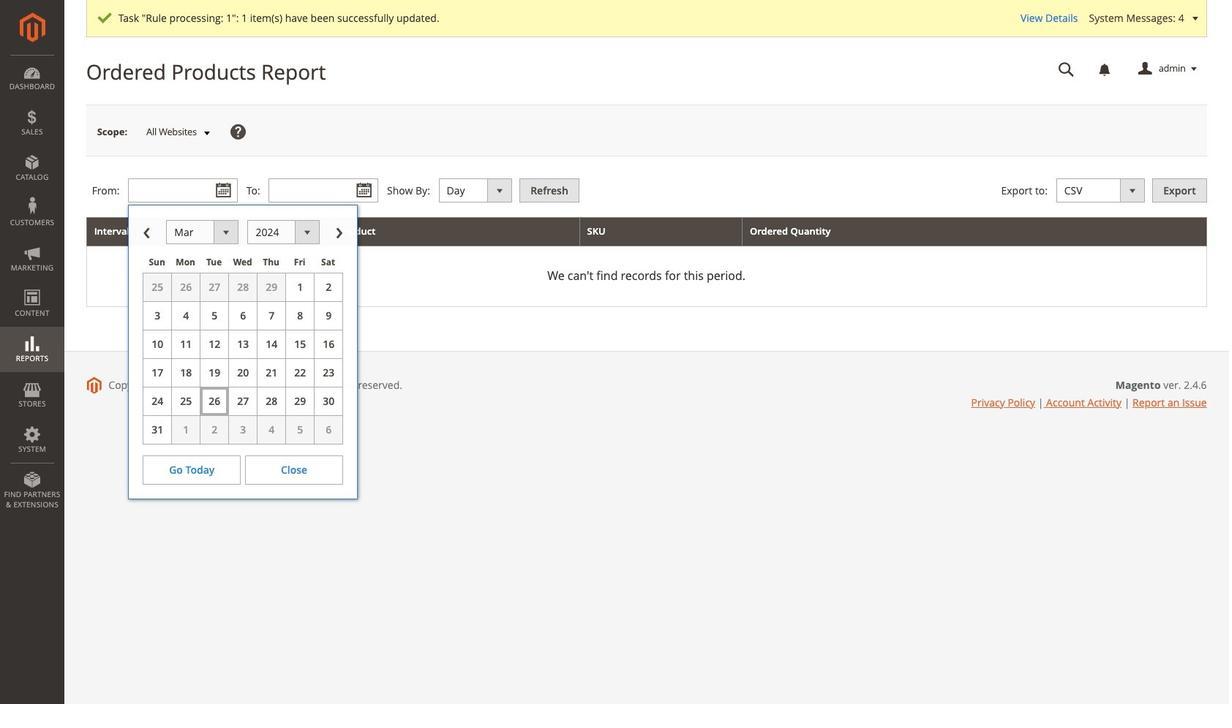Task type: locate. For each thing, give the bounding box(es) containing it.
menu bar
[[0, 55, 64, 517]]

None text field
[[1048, 56, 1085, 82], [128, 179, 238, 203], [1048, 56, 1085, 82], [128, 179, 238, 203]]

None text field
[[269, 179, 379, 203]]



Task type: vqa. For each thing, say whether or not it's contained in the screenshot.
Tab List on the bottom of page
no



Task type: describe. For each thing, give the bounding box(es) containing it.
magento admin panel image
[[19, 12, 45, 42]]



